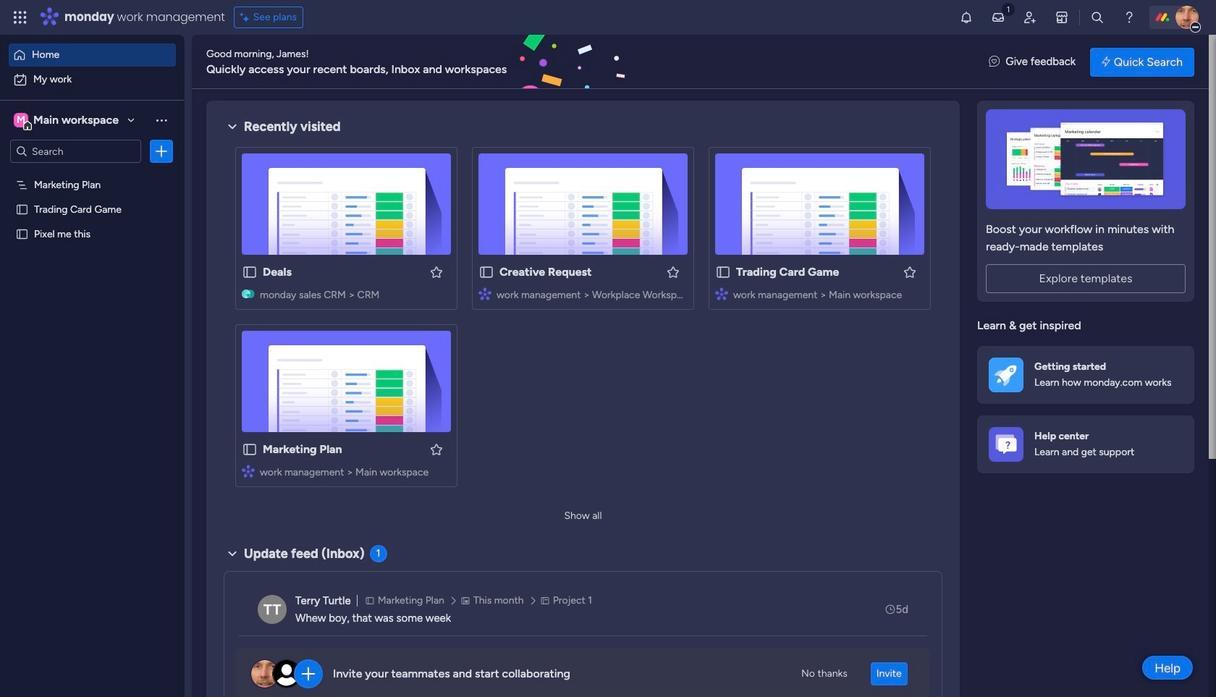Task type: describe. For each thing, give the bounding box(es) containing it.
1 image
[[1002, 1, 1015, 17]]

getting started element
[[977, 346, 1194, 404]]

quick search results list box
[[224, 135, 942, 505]]

0 vertical spatial option
[[9, 43, 176, 67]]

see plans image
[[240, 9, 253, 25]]

monday marketplace image
[[1055, 10, 1069, 25]]

notifications image
[[959, 10, 974, 25]]

0 horizontal spatial public board image
[[15, 202, 29, 216]]

templates image image
[[990, 109, 1181, 209]]

close update feed (inbox) image
[[224, 545, 241, 562]]

1 add to favorites image from the top
[[429, 265, 444, 279]]

public board image for 2nd add to favorites icon
[[242, 442, 258, 457]]

2 add to favorites image from the left
[[903, 265, 917, 279]]

component image
[[715, 287, 728, 300]]

workspace image
[[14, 112, 28, 128]]

2 add to favorites image from the top
[[429, 442, 444, 456]]

v2 bolt switch image
[[1102, 54, 1110, 70]]

public board image for 2nd add to favorites image from the right
[[478, 264, 494, 280]]

1 vertical spatial option
[[9, 68, 176, 91]]

close recently visited image
[[224, 118, 241, 135]]



Task type: vqa. For each thing, say whether or not it's contained in the screenshot.
Close Update feed (Inbox) image
yes



Task type: locate. For each thing, give the bounding box(es) containing it.
v2 user feedback image
[[989, 54, 1000, 70]]

1 vertical spatial add to favorites image
[[429, 442, 444, 456]]

help image
[[1122, 10, 1136, 25]]

1 add to favorites image from the left
[[666, 265, 680, 279]]

search everything image
[[1090, 10, 1105, 25]]

public board image
[[15, 202, 29, 216], [715, 264, 731, 280]]

add to favorites image
[[429, 265, 444, 279], [429, 442, 444, 456]]

0 vertical spatial add to favorites image
[[429, 265, 444, 279]]

1 vertical spatial public board image
[[715, 264, 731, 280]]

terry turtle image
[[258, 595, 287, 624]]

james peterson image
[[1176, 6, 1199, 29]]

help center element
[[977, 415, 1194, 473]]

option
[[9, 43, 176, 67], [9, 68, 176, 91], [0, 171, 185, 174]]

workspace selection element
[[14, 111, 121, 130]]

options image
[[154, 144, 169, 159]]

0 vertical spatial public board image
[[15, 202, 29, 216]]

1 horizontal spatial public board image
[[715, 264, 731, 280]]

invite members image
[[1023, 10, 1037, 25]]

update feed image
[[991, 10, 1005, 25]]

public board image
[[15, 227, 29, 240], [242, 264, 258, 280], [478, 264, 494, 280], [242, 442, 258, 457]]

list box
[[0, 169, 185, 441]]

1 horizontal spatial add to favorites image
[[903, 265, 917, 279]]

add to favorites image
[[666, 265, 680, 279], [903, 265, 917, 279]]

select product image
[[13, 10, 28, 25]]

public board image for first add to favorites icon
[[242, 264, 258, 280]]

0 horizontal spatial add to favorites image
[[666, 265, 680, 279]]

1 element
[[370, 545, 387, 562]]

Search in workspace field
[[30, 143, 121, 160]]

workspace options image
[[154, 113, 169, 127]]

2 vertical spatial option
[[0, 171, 185, 174]]



